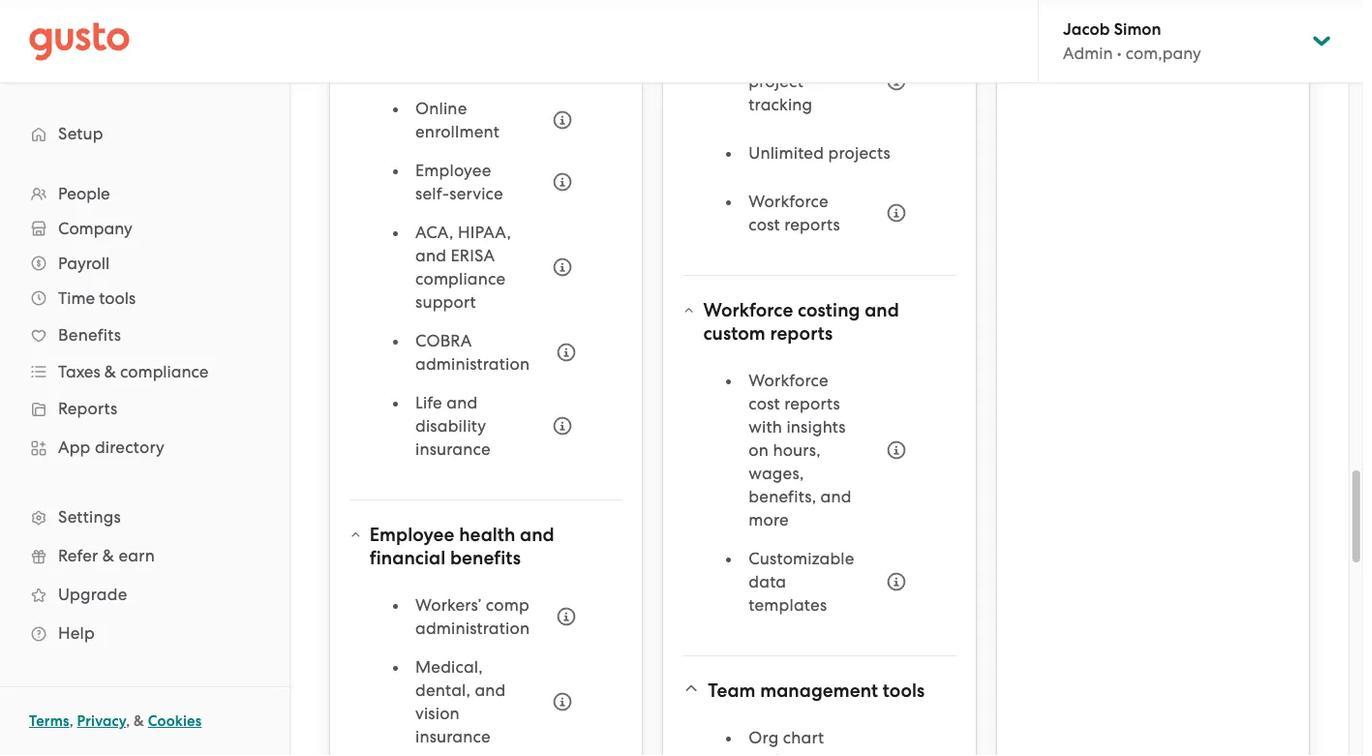 Task type: vqa. For each thing, say whether or not it's contained in the screenshot.
THE COOKIES button
yes



Task type: locate. For each thing, give the bounding box(es) containing it.
cobra administration
[[415, 331, 530, 374]]

0 vertical spatial reports
[[785, 215, 840, 234]]

1 vertical spatial &
[[102, 546, 114, 566]]

compliance down erisa
[[415, 269, 506, 289]]

0 vertical spatial insurance
[[415, 440, 491, 459]]

and right benefits, in the right bottom of the page
[[821, 487, 852, 506]]

employee for self-
[[415, 161, 492, 180]]

jacob simon admin • com,pany
[[1063, 19, 1201, 63]]

2 insurance from the top
[[415, 727, 491, 747]]

and inside 'life and disability insurance'
[[447, 393, 478, 413]]

1 vertical spatial employee
[[415, 161, 492, 180]]

setup link
[[19, 116, 270, 151]]

life
[[415, 393, 442, 413]]

employee up self-
[[415, 161, 492, 180]]

financial
[[370, 547, 446, 569]]

1 vertical spatial compliance
[[120, 362, 209, 382]]

directory
[[95, 438, 165, 457]]

chart
[[783, 728, 824, 748]]

employee up the project
[[749, 48, 825, 68]]

1 cost from the top
[[749, 215, 780, 234]]

compliance down benefits link
[[120, 362, 209, 382]]

cost inside workforce cost reports with insights on hours, wages, benefits, and more
[[749, 394, 780, 413]]

customizable
[[749, 549, 855, 568]]

reports down 'unlimited projects'
[[785, 215, 840, 234]]

compliance
[[415, 269, 506, 289], [120, 362, 209, 382]]

help
[[58, 624, 95, 643]]

tools right management
[[883, 680, 925, 702]]

list containing workers' comp administration
[[394, 594, 588, 755]]

and inside the "aca, hipaa, and erisa compliance support"
[[415, 246, 447, 265]]

workforce down unlimited
[[749, 192, 829, 211]]

0 horizontal spatial tools
[[99, 289, 136, 308]]

help link
[[19, 616, 270, 651]]

and inside medical, dental, and vision insurance
[[475, 681, 506, 700]]

time tools button
[[19, 281, 270, 316]]

1 horizontal spatial compliance
[[415, 269, 506, 289]]

reports
[[785, 215, 840, 234], [770, 322, 833, 345], [785, 394, 840, 413]]

and for workforce costing and custom reports
[[865, 299, 900, 321]]

2 vertical spatial workforce
[[749, 371, 829, 390]]

cost
[[749, 215, 780, 234], [749, 394, 780, 413]]

reports up insights
[[785, 394, 840, 413]]

company button
[[19, 211, 270, 246]]

& left cookies
[[134, 713, 144, 730]]

data
[[749, 572, 787, 592]]

payroll
[[58, 254, 110, 273]]

0 vertical spatial &
[[104, 362, 116, 382]]

0 vertical spatial employee
[[749, 48, 825, 68]]

team
[[708, 680, 756, 702]]

& left earn
[[102, 546, 114, 566]]

&
[[104, 362, 116, 382], [102, 546, 114, 566], [134, 713, 144, 730]]

reports for workforce cost reports with insights on hours, wages, benefits, and more
[[785, 394, 840, 413]]

refer
[[58, 546, 98, 566]]

1 horizontal spatial tools
[[883, 680, 925, 702]]

and right health
[[520, 524, 555, 546]]

, left "privacy" link at the bottom left
[[69, 713, 73, 730]]

cost up with
[[749, 394, 780, 413]]

cost down unlimited
[[749, 215, 780, 234]]

employee
[[749, 48, 825, 68], [415, 161, 492, 180], [370, 524, 455, 546]]

& inside dropdown button
[[104, 362, 116, 382]]

taxes
[[58, 362, 100, 382]]

reports down "costing"
[[770, 322, 833, 345]]

& right taxes
[[104, 362, 116, 382]]

tools inside gusto navigation element
[[99, 289, 136, 308]]

workforce up with
[[749, 371, 829, 390]]

and inside workforce costing and custom reports
[[865, 299, 900, 321]]

terms link
[[29, 713, 69, 730]]

benefits
[[58, 325, 121, 345]]

compliance inside the "aca, hipaa, and erisa compliance support"
[[415, 269, 506, 289]]

list
[[394, 0, 588, 476], [728, 0, 918, 252], [0, 176, 290, 653], [728, 369, 918, 632], [394, 594, 588, 755]]

administration down cobra
[[415, 354, 530, 374]]

reports inside workforce costing and custom reports
[[770, 322, 833, 345]]

cost inside workforce cost reports
[[749, 215, 780, 234]]

0 vertical spatial administration
[[415, 354, 530, 374]]

0 horizontal spatial ,
[[69, 713, 73, 730]]

reports inside workforce cost reports with insights on hours, wages, benefits, and more
[[785, 394, 840, 413]]

employee for health
[[370, 524, 455, 546]]

workforce inside workforce cost reports
[[749, 192, 829, 211]]

cookies button
[[148, 710, 202, 733]]

and for medical, dental, and vision insurance
[[475, 681, 506, 700]]

upgrade
[[58, 585, 127, 604]]

list containing workforce cost reports with insights on hours, wages, benefits, and more
[[728, 369, 918, 632]]

service
[[450, 184, 503, 203]]

time
[[58, 289, 95, 308]]

0 vertical spatial compliance
[[415, 269, 506, 289]]

1 administration from the top
[[415, 354, 530, 374]]

workforce inside workforce cost reports with insights on hours, wages, benefits, and more
[[749, 371, 829, 390]]

list containing employee project tracking
[[728, 0, 918, 252]]

administration
[[415, 354, 530, 374], [415, 619, 530, 638]]

employee up financial
[[370, 524, 455, 546]]

1 vertical spatial insurance
[[415, 727, 491, 747]]

cost for workforce cost reports
[[749, 215, 780, 234]]

and down aca,
[[415, 246, 447, 265]]

employee inside the employee health and financial benefits
[[370, 524, 455, 546]]

1 vertical spatial cost
[[749, 394, 780, 413]]

insurance down "vision"
[[415, 727, 491, 747]]

1 horizontal spatial ,
[[126, 713, 130, 730]]

employee inside employee self-service
[[415, 161, 492, 180]]

tools
[[99, 289, 136, 308], [883, 680, 925, 702]]

reports inside workforce cost reports
[[785, 215, 840, 234]]

projects
[[828, 143, 891, 163]]

employee for project
[[749, 48, 825, 68]]

2 vertical spatial employee
[[370, 524, 455, 546]]

workforce for workforce costing and custom reports
[[704, 299, 793, 321]]

org chart an
[[749, 728, 825, 755]]

2 vertical spatial &
[[134, 713, 144, 730]]

2 administration from the top
[[415, 619, 530, 638]]

tracking
[[749, 95, 813, 114]]

and down medical, on the bottom
[[475, 681, 506, 700]]

simon
[[1114, 19, 1162, 40]]

workforce
[[749, 192, 829, 211], [704, 299, 793, 321], [749, 371, 829, 390]]

and up disability
[[447, 393, 478, 413]]

2 vertical spatial reports
[[785, 394, 840, 413]]

0 vertical spatial tools
[[99, 289, 136, 308]]

self-
[[415, 184, 450, 203]]

app directory
[[58, 438, 165, 457]]

0 vertical spatial cost
[[749, 215, 780, 234]]

workforce for workforce cost reports
[[749, 192, 829, 211]]

0 horizontal spatial compliance
[[120, 362, 209, 382]]

app
[[58, 438, 91, 457]]

wages,
[[749, 464, 804, 483]]

, left cookies
[[126, 713, 130, 730]]

1 vertical spatial reports
[[770, 322, 833, 345]]

online enrollment
[[415, 99, 500, 141]]

2 cost from the top
[[749, 394, 780, 413]]

employee self-service
[[415, 161, 503, 203]]

insurance inside medical, dental, and vision insurance
[[415, 727, 491, 747]]

workers' comp administration
[[415, 596, 530, 638]]

0 vertical spatial workforce
[[749, 192, 829, 211]]

and
[[415, 246, 447, 265], [865, 299, 900, 321], [447, 393, 478, 413], [821, 487, 852, 506], [520, 524, 555, 546], [475, 681, 506, 700]]

and inside the employee health and financial benefits
[[520, 524, 555, 546]]

aca,
[[415, 223, 454, 242]]

administration down workers'
[[415, 619, 530, 638]]

1 vertical spatial administration
[[415, 619, 530, 638]]

company
[[58, 219, 132, 238]]

earn
[[119, 546, 155, 566]]

tools right time
[[99, 289, 136, 308]]

time tools
[[58, 289, 136, 308]]

insurance down disability
[[415, 440, 491, 459]]

workforce inside workforce costing and custom reports
[[704, 299, 793, 321]]

setup
[[58, 124, 103, 143]]

hours,
[[773, 441, 821, 460]]

and right "costing"
[[865, 299, 900, 321]]

workforce up custom
[[704, 299, 793, 321]]

1 vertical spatial workforce
[[704, 299, 793, 321]]



Task type: describe. For each thing, give the bounding box(es) containing it.
health
[[459, 524, 516, 546]]

workforce cost reports with insights on hours, wages, benefits, and more
[[749, 371, 852, 530]]

workforce costing and custom reports button
[[683, 288, 956, 357]]

support
[[415, 292, 476, 312]]

and for employee health and financial benefits
[[520, 524, 555, 546]]

management
[[760, 680, 878, 702]]

taxes & compliance button
[[19, 354, 270, 389]]

terms
[[29, 713, 69, 730]]

•
[[1117, 44, 1122, 63]]

team management tools button
[[683, 668, 956, 715]]

online
[[415, 99, 467, 118]]

settings
[[58, 507, 121, 527]]

employee health and financial benefits button
[[350, 512, 623, 582]]

app directory link
[[19, 430, 270, 465]]

employee health and financial benefits
[[370, 524, 555, 569]]

workers'
[[415, 596, 482, 615]]

unlimited projects
[[749, 143, 891, 163]]

aca, hipaa, and erisa compliance support
[[415, 223, 511, 312]]

upgrade link
[[19, 577, 270, 612]]

settings link
[[19, 500, 270, 535]]

employee project tracking
[[749, 48, 825, 114]]

refer & earn link
[[19, 538, 270, 573]]

cookies
[[148, 713, 202, 730]]

benefits,
[[749, 487, 817, 506]]

benefits
[[450, 547, 521, 569]]

1 , from the left
[[69, 713, 73, 730]]

comp
[[486, 596, 530, 615]]

life and disability insurance
[[415, 393, 491, 459]]

enrollment
[[415, 122, 500, 141]]

1 vertical spatial tools
[[883, 680, 925, 702]]

medical,
[[415, 658, 483, 677]]

& for compliance
[[104, 362, 116, 382]]

erisa
[[451, 246, 495, 265]]

vision
[[415, 704, 460, 723]]

cost for workforce cost reports with insights on hours, wages, benefits, and more
[[749, 394, 780, 413]]

insights
[[787, 417, 846, 437]]

and inside workforce cost reports with insights on hours, wages, benefits, and more
[[821, 487, 852, 506]]

workforce cost reports
[[749, 192, 840, 234]]

gusto navigation element
[[0, 83, 290, 684]]

with
[[749, 417, 783, 437]]

jacob
[[1063, 19, 1110, 40]]

templates
[[749, 596, 827, 615]]

terms , privacy , & cookies
[[29, 713, 202, 730]]

com,pany
[[1126, 44, 1201, 63]]

1 insurance from the top
[[415, 440, 491, 459]]

people
[[58, 184, 110, 203]]

list containing online enrollment
[[394, 0, 588, 476]]

more
[[749, 510, 789, 530]]

cobra
[[415, 331, 472, 351]]

dental,
[[415, 681, 471, 700]]

privacy
[[77, 713, 126, 730]]

2 , from the left
[[126, 713, 130, 730]]

and for aca, hipaa, and erisa compliance support
[[415, 246, 447, 265]]

reports link
[[19, 391, 270, 426]]

costing
[[798, 299, 860, 321]]

admin
[[1063, 44, 1113, 63]]

list containing people
[[0, 176, 290, 653]]

medical, dental, and vision insurance
[[415, 658, 506, 747]]

home image
[[29, 22, 130, 61]]

hipaa,
[[458, 223, 511, 242]]

taxes & compliance
[[58, 362, 209, 382]]

team management tools
[[708, 680, 925, 702]]

custom
[[704, 322, 766, 345]]

privacy link
[[77, 713, 126, 730]]

workforce costing and custom reports
[[704, 299, 900, 345]]

workforce for workforce cost reports with insights on hours, wages, benefits, and more
[[749, 371, 829, 390]]

& for earn
[[102, 546, 114, 566]]

refer & earn
[[58, 546, 155, 566]]

compliance inside dropdown button
[[120, 362, 209, 382]]

people button
[[19, 176, 270, 211]]

org
[[749, 728, 779, 748]]

benefits link
[[19, 318, 270, 352]]

disability
[[415, 416, 486, 436]]

customizable data templates
[[749, 549, 855, 615]]

reports
[[58, 399, 118, 418]]

unlimited
[[749, 143, 824, 163]]

on
[[749, 441, 769, 460]]

project
[[749, 72, 804, 91]]

reports for workforce cost reports
[[785, 215, 840, 234]]



